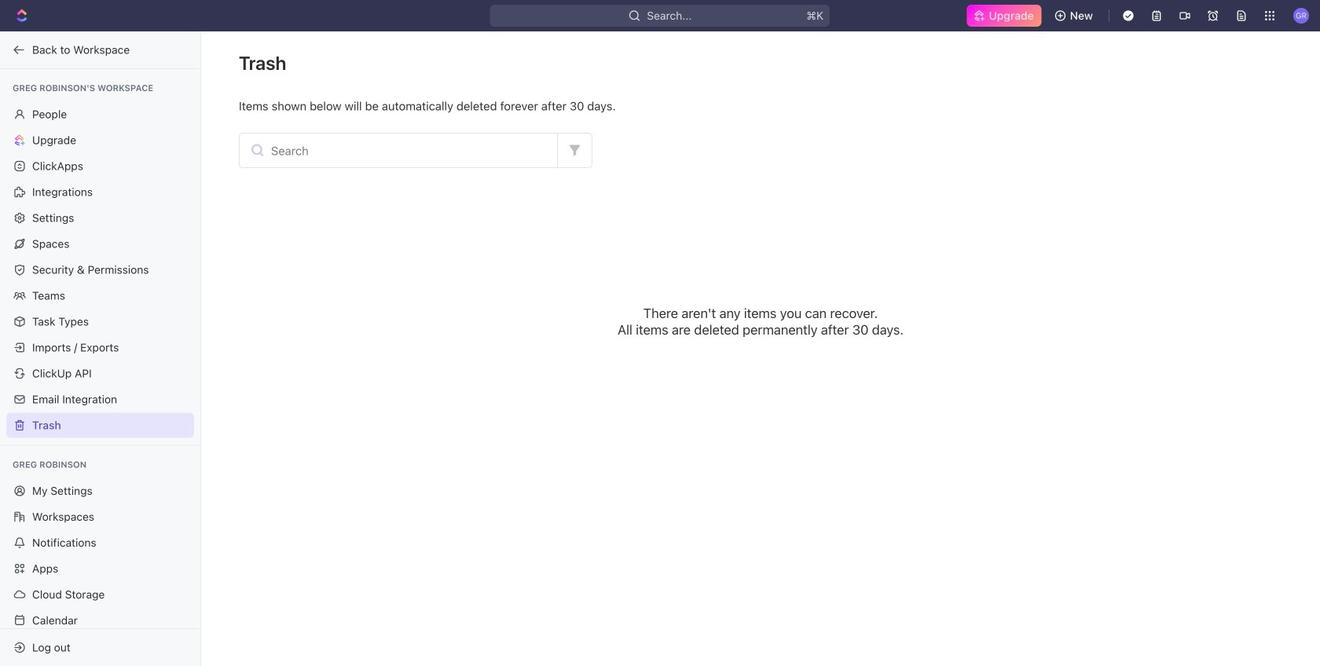 Task type: vqa. For each thing, say whether or not it's contained in the screenshot.
"+ Connect apps"
no



Task type: describe. For each thing, give the bounding box(es) containing it.
Search text field
[[240, 134, 557, 167]]



